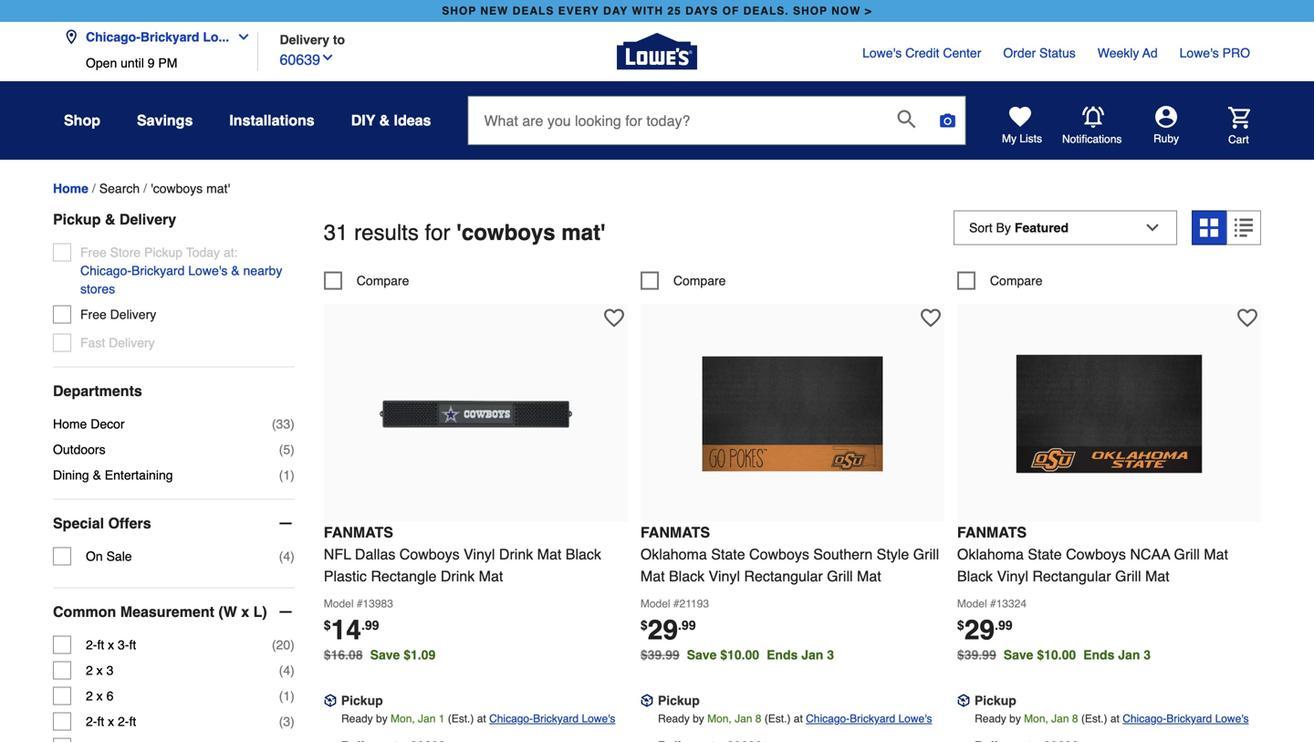 Task type: locate. For each thing, give the bounding box(es) containing it.
fanmats oklahoma state cowboys ncaa grill mat black vinyl rectangular grill mat image
[[1009, 314, 1210, 514]]

model
[[324, 598, 354, 610], [641, 598, 671, 610], [958, 598, 988, 610]]

1 savings save $10.00 element from the left
[[687, 648, 842, 662]]

chevron down image inside 60639 button
[[321, 50, 335, 65]]

( 1 ) up ( 3 )
[[279, 689, 295, 704]]

was price $39.99 element down model # 21193
[[641, 643, 687, 662]]

deals
[[513, 5, 555, 17]]

minus image inside common measurement (w x l) button
[[277, 603, 295, 622]]

savings save $10.00 element down 21193
[[687, 648, 842, 662]]

$ down model # 13324
[[958, 618, 965, 633]]

minus image
[[277, 515, 295, 533], [277, 603, 295, 622]]

) for dining & entertaining
[[291, 468, 295, 483]]

rectangle
[[371, 568, 437, 585]]

1 actual price $29.99 element from the left
[[641, 614, 696, 646]]

3 compare from the left
[[991, 273, 1043, 288]]

3 at from the left
[[1111, 713, 1120, 725]]

0 horizontal spatial /
[[92, 181, 96, 196]]

1 model from the left
[[324, 598, 354, 610]]

& inside diy & ideas button
[[379, 112, 390, 129]]

( 1 ) for entertaining
[[279, 468, 295, 483]]

4
[[283, 549, 291, 564], [283, 664, 291, 678]]

( 4 ) for on sale
[[279, 549, 295, 564]]

save left $1.09
[[370, 648, 400, 662]]

savings save $10.00 element
[[687, 648, 842, 662], [1004, 648, 1159, 662]]

2 by from the left
[[693, 713, 705, 725]]

1 horizontal spatial .99
[[679, 618, 696, 633]]

) down 33
[[291, 443, 295, 457]]

8 for second chicago-brickyard lowe's button from right
[[756, 713, 762, 725]]

2 minus image from the top
[[277, 603, 295, 622]]

( for dining & entertaining
[[279, 468, 283, 483]]

state inside the fanmats oklahoma state cowboys southern style grill mat black vinyl rectangular grill mat
[[712, 546, 746, 563]]

2 actual price $29.99 element from the left
[[958, 614, 1013, 646]]

4 down 20
[[283, 664, 291, 678]]

delivery
[[280, 32, 330, 47], [120, 211, 176, 228], [110, 307, 156, 322], [109, 336, 155, 350]]

29 for first was price $39.99 element from right
[[965, 614, 995, 646]]

1 vertical spatial ( 1 )
[[279, 689, 295, 704]]

pickup & delivery
[[53, 211, 176, 228]]

compare for 1001094578 'element'
[[357, 273, 409, 288]]

1 vertical spatial 1
[[283, 689, 291, 704]]

$ 29 .99 for first was price $39.99 element from right
[[958, 614, 1013, 646]]

2 horizontal spatial $
[[958, 618, 965, 633]]

order status link
[[1004, 44, 1076, 62]]

fanmats for fanmats oklahoma state cowboys ncaa grill mat black vinyl rectangular grill mat
[[958, 524, 1027, 541]]

fanmats up dallas on the bottom of page
[[324, 524, 394, 541]]

$10.00 for savings save $10.00 element related to "actual price $29.99" element related to first was price $39.99 element from right's ends jan 3 element
[[1038, 648, 1077, 662]]

/ right home link
[[92, 181, 96, 196]]

savings
[[137, 112, 193, 129]]

chevron down image left delivery to
[[229, 30, 251, 44]]

2 ready by mon, jan 8 (est.) at chicago-brickyard lowe's from the left
[[975, 713, 1250, 725]]

home / search / 'cowboys mat'
[[53, 181, 230, 196]]

1 horizontal spatial 29
[[965, 614, 995, 646]]

model for nfl dallas cowboys vinyl drink mat black plastic rectangle drink mat
[[324, 598, 354, 610]]

drink
[[499, 546, 533, 563], [441, 568, 475, 585]]

.99 for was price $16.08 element
[[362, 618, 379, 633]]

lowe's home improvement logo image
[[617, 11, 698, 92]]

actual price $29.99 element down model # 13324
[[958, 614, 1013, 646]]

ready by mon, jan 8 (est.) at chicago-brickyard lowe's for first chicago-brickyard lowe's button from right
[[975, 713, 1250, 725]]

fanmats inside the fanmats oklahoma state cowboys southern style grill mat black vinyl rectangular grill mat
[[641, 524, 710, 541]]

ready for third chicago-brickyard lowe's button from the right
[[342, 713, 373, 725]]

shop left new
[[442, 5, 477, 17]]

$39.99 save $10.00 ends jan 3 down 13324
[[958, 648, 1152, 662]]

1 horizontal spatial (est.)
[[765, 713, 791, 725]]

31 results for ' cowboys mat '
[[324, 220, 606, 245]]

grill right ncaa
[[1175, 546, 1201, 563]]

2 horizontal spatial mon,
[[1025, 713, 1049, 725]]

) down 5
[[291, 468, 295, 483]]

now
[[832, 5, 862, 17]]

2 model from the left
[[641, 598, 671, 610]]

1 / from the left
[[92, 181, 96, 196]]

save down 13324
[[1004, 648, 1034, 662]]

) up ( 3 )
[[291, 689, 295, 704]]

1 fanmats from the left
[[324, 524, 394, 541]]

compare for 1002868346 element
[[674, 273, 726, 288]]

1 vertical spatial 2
[[86, 689, 93, 704]]

1 horizontal spatial $ 29 .99
[[958, 614, 1013, 646]]

1 horizontal spatial vinyl
[[709, 568, 741, 585]]

2 compare from the left
[[674, 273, 726, 288]]

rectangular inside the fanmats oklahoma state cowboys southern style grill mat black vinyl rectangular grill mat
[[745, 568, 823, 585]]

black for nfl dallas cowboys vinyl drink mat black plastic rectangle drink mat
[[566, 546, 602, 563]]

free
[[80, 245, 107, 260], [80, 307, 107, 322]]

ft
[[97, 638, 104, 653], [129, 638, 136, 653], [97, 715, 104, 729], [129, 715, 136, 729]]

free for free store pickup today at:
[[80, 245, 107, 260]]

savings button
[[137, 104, 193, 137]]

ends jan 3 element
[[767, 648, 842, 662], [1084, 648, 1159, 662]]

1 ( 1 ) from the top
[[279, 468, 295, 483]]

cowboys up rectangle
[[400, 546, 460, 563]]

2 x 3
[[86, 664, 114, 678]]

vinyl
[[464, 546, 495, 563], [709, 568, 741, 585], [998, 568, 1029, 585]]

0 horizontal spatial vinyl
[[464, 546, 495, 563]]

) for 2-ft x 3-ft
[[291, 638, 295, 653]]

fanmats inside fanmats oklahoma state cowboys ncaa grill mat black vinyl rectangular grill mat
[[958, 524, 1027, 541]]

2 horizontal spatial compare
[[991, 273, 1043, 288]]

save down 21193
[[687, 648, 717, 662]]

2 at from the left
[[794, 713, 803, 725]]

0 vertical spatial 2
[[86, 664, 93, 678]]

( 20 )
[[272, 638, 295, 653]]

of
[[723, 5, 740, 17]]

1 horizontal spatial savings save $10.00 element
[[1004, 648, 1159, 662]]

&
[[379, 112, 390, 129], [105, 211, 115, 228], [231, 264, 240, 278], [93, 468, 101, 483]]

0 vertical spatial free
[[80, 245, 107, 260]]

1 8 from the left
[[756, 713, 762, 725]]

$ inside $ 14 .99
[[324, 618, 331, 633]]

0 horizontal spatial black
[[566, 546, 602, 563]]

$39.99 down model # 13324
[[958, 648, 997, 662]]

0 horizontal spatial was price $39.99 element
[[641, 643, 687, 662]]

oklahoma inside fanmats oklahoma state cowboys ncaa grill mat black vinyl rectangular grill mat
[[958, 546, 1024, 563]]

1 horizontal spatial chevron down image
[[321, 50, 335, 65]]

2 free from the top
[[80, 307, 107, 322]]

ruby
[[1154, 132, 1180, 145]]

3 chicago-brickyard lowe's button from the left
[[1123, 710, 1250, 728]]

1 horizontal spatial ready by mon, jan 8 (est.) at chicago-brickyard lowe's
[[975, 713, 1250, 725]]

1 horizontal spatial by
[[693, 713, 705, 725]]

state for vinyl
[[712, 546, 746, 563]]

home link
[[53, 181, 88, 196]]

mon, for first chicago-brickyard lowe's button from right
[[1025, 713, 1049, 725]]

black inside the fanmats oklahoma state cowboys southern style grill mat black vinyl rectangular grill mat
[[669, 568, 705, 585]]

notifications
[[1063, 133, 1123, 145]]

model up 14
[[324, 598, 354, 610]]

0 horizontal spatial pickup image
[[324, 695, 337, 707]]

1 29 from the left
[[648, 614, 679, 646]]

pickup image for ready by mon, jan 8 (est.) at chicago-brickyard lowe's
[[958, 695, 971, 707]]

2 4 from the top
[[283, 664, 291, 678]]

0 horizontal spatial .99
[[362, 618, 379, 633]]

2 ends jan 3 element from the left
[[1084, 648, 1159, 662]]

& for entertaining
[[93, 468, 101, 483]]

2 fanmats from the left
[[641, 524, 710, 541]]

3 heart outline image from the left
[[1238, 308, 1258, 328]]

$ down model # 21193
[[641, 618, 648, 633]]

0 horizontal spatial shop
[[442, 5, 477, 17]]

chevron down image
[[229, 30, 251, 44], [321, 50, 335, 65]]

) down ( 20 )
[[291, 715, 295, 729]]

1 horizontal spatial cowboys
[[750, 546, 810, 563]]

$39.99
[[641, 648, 680, 662], [958, 648, 997, 662]]

lowe's
[[863, 46, 902, 60], [1180, 46, 1220, 60], [188, 264, 228, 278], [582, 713, 616, 725], [899, 713, 933, 725], [1216, 713, 1250, 725]]

& right dining
[[93, 468, 101, 483]]

open until 9 pm
[[86, 56, 178, 70]]

3 fanmats from the left
[[958, 524, 1027, 541]]

1 free from the top
[[80, 245, 107, 260]]

2 left the 6
[[86, 689, 93, 704]]

/ right search on the left top of page
[[144, 181, 147, 196]]

1 horizontal spatial oklahoma
[[958, 546, 1024, 563]]

) down 20
[[291, 664, 295, 678]]

1 at from the left
[[477, 713, 486, 725]]

chicago-brickyard lowe's & nearby stores button
[[80, 262, 295, 298]]

chicago-
[[86, 30, 141, 44], [80, 264, 132, 278], [490, 713, 533, 725], [806, 713, 850, 725], [1123, 713, 1167, 725]]

2 29 from the left
[[965, 614, 995, 646]]

mat
[[538, 546, 562, 563], [1205, 546, 1229, 563], [479, 568, 503, 585], [641, 568, 665, 585], [857, 568, 882, 585], [1146, 568, 1170, 585]]

2-
[[86, 638, 97, 653], [86, 715, 97, 729], [118, 715, 129, 729]]

1 ends jan 3 element from the left
[[767, 648, 842, 662]]

1 horizontal spatial fanmats
[[641, 524, 710, 541]]

) left $16.08
[[291, 638, 295, 653]]

2 horizontal spatial fanmats
[[958, 524, 1027, 541]]

1 vertical spatial 4
[[283, 664, 291, 678]]

by for pickup icon related to ready by mon, jan 8 (est.) at chicago-brickyard lowe's
[[1010, 713, 1022, 725]]

$16.08
[[324, 648, 363, 662]]

0 horizontal spatial drink
[[441, 568, 475, 585]]

1 mon, from the left
[[391, 713, 415, 725]]

black inside 'fanmats nfl dallas cowboys vinyl drink mat black plastic rectangle drink mat'
[[566, 546, 602, 563]]

7 ) from the top
[[291, 689, 295, 704]]

2- for 2-ft x 2-ft
[[86, 715, 97, 729]]

.99 inside $ 14 .99
[[362, 618, 379, 633]]

# for vinyl
[[991, 598, 997, 610]]

0 horizontal spatial heart outline image
[[604, 308, 624, 328]]

dallas
[[355, 546, 396, 563]]

0 horizontal spatial compare
[[357, 273, 409, 288]]

chicago-brickyard lo...
[[86, 30, 229, 44]]

2 mon, from the left
[[708, 713, 732, 725]]

2- down '2 x 6'
[[86, 715, 97, 729]]

pickup image for ready by mon, jan 1 (est.) at chicago-brickyard lowe's
[[324, 695, 337, 707]]

cowboys left ncaa
[[1067, 546, 1127, 563]]

0 horizontal spatial mon,
[[391, 713, 415, 725]]

& down search 'element'
[[105, 211, 115, 228]]

1 horizontal spatial rectangular
[[1033, 568, 1112, 585]]

3 save from the left
[[1004, 648, 1034, 662]]

3 # from the left
[[991, 598, 997, 610]]

4 ) from the top
[[291, 549, 295, 564]]

( 4 ) left nfl
[[279, 549, 295, 564]]

chicago- for pickup image
[[806, 713, 850, 725]]

2 $ from the left
[[641, 618, 648, 633]]

1 horizontal spatial actual price $29.99 element
[[958, 614, 1013, 646]]

fanmats nfl dallas cowboys vinyl drink mat black plastic rectangle drink mat image
[[376, 314, 577, 514]]

actual price $29.99 element down model # 21193
[[641, 614, 696, 646]]

( for 2-ft x 2-ft
[[279, 715, 283, 729]]

save for first was price $39.99 element from right
[[1004, 648, 1034, 662]]

1 2 from the top
[[86, 664, 93, 678]]

2 savings save $10.00 element from the left
[[1004, 648, 1159, 662]]

nearby
[[243, 264, 282, 278]]

2 (est.) from the left
[[765, 713, 791, 725]]

minus image right l)
[[277, 603, 295, 622]]

2 save from the left
[[687, 648, 717, 662]]

$ 29 .99 down model # 21193
[[641, 614, 696, 646]]

1 ( 4 ) from the top
[[279, 549, 295, 564]]

0 horizontal spatial by
[[376, 713, 388, 725]]

1 horizontal spatial $
[[641, 618, 648, 633]]

oklahoma up model # 21193
[[641, 546, 708, 563]]

0 horizontal spatial $39.99 save $10.00 ends jan 3
[[641, 648, 835, 662]]

8
[[756, 713, 762, 725], [1073, 713, 1079, 725]]

$ 29 .99 down model # 13324
[[958, 614, 1013, 646]]

.99 down 21193
[[679, 618, 696, 633]]

cowboys inside fanmats oklahoma state cowboys ncaa grill mat black vinyl rectangular grill mat
[[1067, 546, 1127, 563]]

save for was price $16.08 element
[[370, 648, 400, 662]]

order
[[1004, 46, 1037, 60]]

1 horizontal spatial at
[[794, 713, 803, 725]]

fanmats inside 'fanmats nfl dallas cowboys vinyl drink mat black plastic rectangle drink mat'
[[324, 524, 394, 541]]

pickup for pickup image
[[658, 693, 700, 708]]

1 horizontal spatial save
[[687, 648, 717, 662]]

(est.) for third chicago-brickyard lowe's button from the right
[[448, 713, 474, 725]]

2 state from the left
[[1029, 546, 1063, 563]]

x left l)
[[241, 604, 249, 621]]

was price $16.08 element
[[324, 643, 370, 662]]

1 minus image from the top
[[277, 515, 295, 533]]

2 horizontal spatial vinyl
[[998, 568, 1029, 585]]

$ up was price $16.08 element
[[324, 618, 331, 633]]

0 vertical spatial drink
[[499, 546, 533, 563]]

1 ends from the left
[[767, 648, 798, 662]]

14
[[331, 614, 362, 646]]

1 chicago-brickyard lowe's button from the left
[[490, 710, 616, 728]]

(
[[272, 417, 276, 432], [279, 443, 283, 457], [279, 468, 283, 483], [279, 549, 283, 564], [272, 638, 276, 653], [279, 664, 283, 678], [279, 689, 283, 704], [279, 715, 283, 729]]

2 2 from the top
[[86, 689, 93, 704]]

1 compare from the left
[[357, 273, 409, 288]]

1 horizontal spatial #
[[674, 598, 680, 610]]

ft left 3-
[[97, 638, 104, 653]]

$ for was price $16.08 element
[[324, 618, 331, 633]]

installations
[[230, 112, 315, 129]]

actual price $14.99 element
[[324, 614, 379, 646]]

x left the 6
[[96, 689, 103, 704]]

$39.99 up pickup image
[[641, 648, 680, 662]]

0 horizontal spatial 8
[[756, 713, 762, 725]]

0 horizontal spatial $39.99
[[641, 648, 680, 662]]

compare inside 1002868346 element
[[674, 273, 726, 288]]

0 horizontal spatial save
[[370, 648, 400, 662]]

2 # from the left
[[674, 598, 680, 610]]

60639 button
[[280, 47, 335, 71]]

outdoors
[[53, 443, 106, 457]]

2 oklahoma from the left
[[958, 546, 1024, 563]]

0 vertical spatial 1
[[283, 468, 291, 483]]

2- for 2-ft x 3-ft
[[86, 638, 97, 653]]

free down stores
[[80, 307, 107, 322]]

1 home from the top
[[53, 181, 88, 196]]

1 horizontal spatial shop
[[794, 5, 828, 17]]

departments
[[53, 383, 142, 400]]

chicago-brickyard lowe's button
[[490, 710, 616, 728], [806, 710, 933, 728], [1123, 710, 1250, 728]]

Search Query text field
[[469, 97, 883, 144]]

20
[[276, 638, 291, 653]]

my
[[1003, 132, 1017, 145]]

black
[[566, 546, 602, 563], [669, 568, 705, 585], [958, 568, 994, 585]]

1 # from the left
[[357, 598, 363, 610]]

$
[[324, 618, 331, 633], [641, 618, 648, 633], [958, 618, 965, 633]]

1 pickup image from the left
[[324, 695, 337, 707]]

( 1 ) down 5
[[279, 468, 295, 483]]

cowboys inside 'fanmats nfl dallas cowboys vinyl drink mat black plastic rectangle drink mat'
[[400, 546, 460, 563]]

diy
[[351, 112, 376, 129]]

cowboys inside the fanmats oklahoma state cowboys southern style grill mat black vinyl rectangular grill mat
[[750, 546, 810, 563]]

chevron down image down to
[[321, 50, 335, 65]]

& inside chicago-brickyard lowe's & nearby stores
[[231, 264, 240, 278]]

ft down '2 x 6'
[[97, 715, 104, 729]]

chicago- for ready by mon, jan 1 (est.) at chicago-brickyard lowe's pickup icon
[[490, 713, 533, 725]]

ends for savings save $10.00 element related to "actual price $29.99" element related to first was price $39.99 element from right's ends jan 3 element
[[1084, 648, 1115, 662]]

cowboys for drink
[[400, 546, 460, 563]]

1 $39.99 from the left
[[641, 648, 680, 662]]

0 horizontal spatial savings save $10.00 element
[[687, 648, 842, 662]]

delivery down free delivery
[[109, 336, 155, 350]]

0 horizontal spatial '
[[457, 220, 462, 245]]

2 horizontal spatial .99
[[995, 618, 1013, 633]]

1 horizontal spatial pickup image
[[958, 695, 971, 707]]

3 ready from the left
[[975, 713, 1007, 725]]

1 horizontal spatial $10.00
[[1038, 648, 1077, 662]]

compare for 1002883118 element on the top of page
[[991, 273, 1043, 288]]

nfl
[[324, 546, 351, 563]]

was price $39.99 element
[[641, 643, 687, 662], [958, 643, 1004, 662]]

2 $10.00 from the left
[[1038, 648, 1077, 662]]

2 pickup image from the left
[[958, 695, 971, 707]]

3 (est.) from the left
[[1082, 713, 1108, 725]]

0 horizontal spatial cowboys
[[400, 546, 460, 563]]

save for first was price $39.99 element from left
[[687, 648, 717, 662]]

$39.99 save $10.00 ends jan 3
[[641, 648, 835, 662], [958, 648, 1152, 662]]

1 horizontal spatial '
[[601, 220, 606, 245]]

2 $39.99 save $10.00 ends jan 3 from the left
[[958, 648, 1152, 662]]

2 ( 4 ) from the top
[[279, 664, 295, 678]]

8 ) from the top
[[291, 715, 295, 729]]

2 horizontal spatial cowboys
[[1067, 546, 1127, 563]]

model left 21193
[[641, 598, 671, 610]]

0 horizontal spatial $10.00
[[721, 648, 760, 662]]

0 vertical spatial home
[[53, 181, 88, 196]]

0 horizontal spatial (est.)
[[448, 713, 474, 725]]

(est.) for first chicago-brickyard lowe's button from right
[[1082, 713, 1108, 725]]

1 horizontal spatial was price $39.99 element
[[958, 643, 1004, 662]]

) for on sale
[[291, 549, 295, 564]]

pickup image
[[641, 695, 654, 707]]

2 ( 1 ) from the top
[[279, 689, 295, 704]]

1 horizontal spatial /
[[144, 181, 147, 196]]

1 $10.00 from the left
[[721, 648, 760, 662]]

pm
[[158, 56, 178, 70]]

3 ) from the top
[[291, 468, 295, 483]]

1 4 from the top
[[283, 549, 291, 564]]

1 horizontal spatial compare
[[674, 273, 726, 288]]

$ 29 .99 for first was price $39.99 element from left
[[641, 614, 696, 646]]

home inside home / search / 'cowboys mat'
[[53, 181, 88, 196]]

x
[[241, 604, 249, 621], [108, 638, 114, 653], [96, 664, 103, 678], [96, 689, 103, 704], [108, 715, 114, 729]]

2 rectangular from the left
[[1033, 568, 1112, 585]]

( for home decor
[[272, 417, 276, 432]]

.99
[[362, 618, 379, 633], [679, 618, 696, 633], [995, 618, 1013, 633]]

x up '2 x 6'
[[96, 664, 103, 678]]

29 down model # 21193
[[648, 614, 679, 646]]

ready by mon, jan 8 (est.) at chicago-brickyard lowe's for second chicago-brickyard lowe's button from right
[[658, 713, 933, 725]]

$39.99 save $10.00 ends jan 3 down 21193
[[641, 648, 835, 662]]

2 .99 from the left
[[679, 618, 696, 633]]

oklahoma inside the fanmats oklahoma state cowboys southern style grill mat black vinyl rectangular grill mat
[[641, 546, 708, 563]]

2 horizontal spatial model
[[958, 598, 988, 610]]

shop
[[64, 112, 100, 129]]

1 vertical spatial minus image
[[277, 603, 295, 622]]

brickyard inside chicago-brickyard lowe's & nearby stores
[[132, 264, 185, 278]]

free delivery
[[80, 307, 156, 322]]

1 rectangular from the left
[[745, 568, 823, 585]]

0 horizontal spatial ends
[[767, 648, 798, 662]]

3 $ from the left
[[958, 618, 965, 633]]

savings save $10.00 element down 13324
[[1004, 648, 1159, 662]]

0 horizontal spatial ready by mon, jan 8 (est.) at chicago-brickyard lowe's
[[658, 713, 933, 725]]

$10.00
[[721, 648, 760, 662], [1038, 648, 1077, 662]]

minus image down 5
[[277, 515, 295, 533]]

1 $ 29 .99 from the left
[[641, 614, 696, 646]]

1
[[283, 468, 291, 483], [283, 689, 291, 704], [439, 713, 445, 725]]

2 horizontal spatial chicago-brickyard lowe's button
[[1123, 710, 1250, 728]]

heart outline image
[[604, 308, 624, 328], [921, 308, 941, 328], [1238, 308, 1258, 328]]

) up ( 5 )
[[291, 417, 295, 432]]

6 ) from the top
[[291, 664, 295, 678]]

( for outdoors
[[279, 443, 283, 457]]

jan
[[802, 648, 824, 662], [1119, 648, 1141, 662], [418, 713, 436, 725], [735, 713, 753, 725], [1052, 713, 1070, 725]]

1 ) from the top
[[291, 417, 295, 432]]

2 up '2 x 6'
[[86, 664, 93, 678]]

fanmats oklahoma state cowboys ncaa grill mat black vinyl rectangular grill mat
[[958, 524, 1229, 585]]

0 horizontal spatial oklahoma
[[641, 546, 708, 563]]

2 ) from the top
[[291, 443, 295, 457]]

( 4 ) for 2 x 3
[[279, 664, 295, 678]]

2 home from the top
[[53, 417, 87, 432]]

shop left now
[[794, 5, 828, 17]]

) left nfl
[[291, 549, 295, 564]]

save
[[370, 648, 400, 662], [687, 648, 717, 662], [1004, 648, 1034, 662]]

chicago- inside chicago-brickyard lowe's & nearby stores
[[80, 264, 132, 278]]

1 horizontal spatial $39.99
[[958, 648, 997, 662]]

1 $39.99 save $10.00 ends jan 3 from the left
[[641, 648, 835, 662]]

model left 13324
[[958, 598, 988, 610]]

minus image for common measurement (w x l)
[[277, 603, 295, 622]]

0 vertical spatial ( 4 )
[[279, 549, 295, 564]]

search element
[[99, 181, 140, 196]]

cowboys for grill
[[1067, 546, 1127, 563]]

1 oklahoma from the left
[[641, 546, 708, 563]]

3 by from the left
[[1010, 713, 1022, 725]]

x inside button
[[241, 604, 249, 621]]

offers
[[108, 515, 151, 532]]

29 down model # 13324
[[965, 614, 995, 646]]

cart button
[[1204, 107, 1251, 147]]

oklahoma up model # 13324
[[958, 546, 1024, 563]]

0 horizontal spatial 29
[[648, 614, 679, 646]]

1 horizontal spatial state
[[1029, 546, 1063, 563]]

2 horizontal spatial black
[[958, 568, 994, 585]]

2 horizontal spatial at
[[1111, 713, 1120, 725]]

state inside fanmats oklahoma state cowboys ncaa grill mat black vinyl rectangular grill mat
[[1029, 546, 1063, 563]]

compare
[[357, 273, 409, 288], [674, 273, 726, 288], [991, 273, 1043, 288]]

delivery up 60639
[[280, 32, 330, 47]]

2 cowboys from the left
[[750, 546, 810, 563]]

1 vertical spatial home
[[53, 417, 87, 432]]

home up outdoors
[[53, 417, 87, 432]]

2 $39.99 from the left
[[958, 648, 997, 662]]

2- up 2 x 3
[[86, 638, 97, 653]]

3 mon, from the left
[[1025, 713, 1049, 725]]

0 horizontal spatial ready
[[342, 713, 373, 725]]

compare inside 1002883118 element
[[991, 273, 1043, 288]]

4 left nfl
[[283, 549, 291, 564]]

1 for 2 x 6
[[283, 689, 291, 704]]

.99 down the 13983
[[362, 618, 379, 633]]

1 state from the left
[[712, 546, 746, 563]]

0 horizontal spatial $ 29 .99
[[641, 614, 696, 646]]

2 horizontal spatial ready
[[975, 713, 1007, 725]]

None search field
[[468, 96, 967, 162]]

fanmats up model # 13324
[[958, 524, 1027, 541]]

pickup image
[[324, 695, 337, 707], [958, 695, 971, 707]]

0 horizontal spatial ends jan 3 element
[[767, 648, 842, 662]]

ends jan 3 element for first was price $39.99 element from left "actual price $29.99" element savings save $10.00 element
[[767, 648, 842, 662]]

( 4 ) down 20
[[279, 664, 295, 678]]

1 ready by mon, jan 8 (est.) at chicago-brickyard lowe's from the left
[[658, 713, 933, 725]]

.99 down 13324
[[995, 618, 1013, 633]]

1 horizontal spatial heart outline image
[[921, 308, 941, 328]]

new
[[481, 5, 509, 17]]

2 ends from the left
[[1084, 648, 1115, 662]]

2- down 3-
[[118, 715, 129, 729]]

2 8 from the left
[[1073, 713, 1079, 725]]

1 horizontal spatial ready
[[658, 713, 690, 725]]

1 cowboys from the left
[[400, 546, 460, 563]]

black inside fanmats oklahoma state cowboys ncaa grill mat black vinyl rectangular grill mat
[[958, 568, 994, 585]]

3 model from the left
[[958, 598, 988, 610]]

1 by from the left
[[376, 713, 388, 725]]

vinyl inside fanmats oklahoma state cowboys ncaa grill mat black vinyl rectangular grill mat
[[998, 568, 1029, 585]]

0 horizontal spatial model
[[324, 598, 354, 610]]

& right diy
[[379, 112, 390, 129]]

0 vertical spatial ( 1 )
[[279, 468, 295, 483]]

1 (est.) from the left
[[448, 713, 474, 725]]

fanmats oklahoma state cowboys southern style grill mat black vinyl rectangular grill mat image
[[693, 314, 893, 514]]

fanmats up model # 21193
[[641, 524, 710, 541]]

3
[[828, 648, 835, 662], [1144, 648, 1152, 662], [106, 664, 114, 678], [283, 715, 291, 729]]

1 horizontal spatial mon,
[[708, 713, 732, 725]]

2 for 2 x 3
[[86, 664, 93, 678]]

0 horizontal spatial at
[[477, 713, 486, 725]]

0 vertical spatial minus image
[[277, 515, 295, 533]]

list view image
[[1236, 219, 1254, 237]]

2 horizontal spatial #
[[991, 598, 997, 610]]

1 vertical spatial chevron down image
[[321, 50, 335, 65]]

southern
[[814, 546, 873, 563]]

0 vertical spatial chevron down image
[[229, 30, 251, 44]]

store
[[110, 245, 141, 260]]

pickup for pickup icon related to ready by mon, jan 8 (est.) at chicago-brickyard lowe's
[[975, 693, 1017, 708]]

minus image inside special offers button
[[277, 515, 295, 533]]

free left store
[[80, 245, 107, 260]]

order status
[[1004, 46, 1076, 60]]

2 horizontal spatial by
[[1010, 713, 1022, 725]]

1 horizontal spatial 8
[[1073, 713, 1079, 725]]

home left search on the left top of page
[[53, 181, 88, 196]]

(est.)
[[448, 713, 474, 725], [765, 713, 791, 725], [1082, 713, 1108, 725]]

3 .99 from the left
[[995, 618, 1013, 633]]

2 was price $39.99 element from the left
[[958, 643, 1004, 662]]

actual price $29.99 element
[[641, 614, 696, 646], [958, 614, 1013, 646]]

1 ready from the left
[[342, 713, 373, 725]]

1 horizontal spatial chicago-brickyard lowe's button
[[806, 710, 933, 728]]

1 horizontal spatial model
[[641, 598, 671, 610]]

dining & entertaining
[[53, 468, 173, 483]]

2 ready from the left
[[658, 713, 690, 725]]

2 for 2 x 6
[[86, 689, 93, 704]]

29
[[648, 614, 679, 646], [965, 614, 995, 646]]

$39.99 save $10.00 ends jan 3 for first was price $39.99 element from left "actual price $29.99" element savings save $10.00 element's ends jan 3 element
[[641, 648, 835, 662]]

my lists
[[1003, 132, 1043, 145]]

lowe's home improvement cart image
[[1229, 107, 1251, 129]]

& down at:
[[231, 264, 240, 278]]

cowboys left southern
[[750, 546, 810, 563]]

grill right style
[[914, 546, 940, 563]]

mon, for third chicago-brickyard lowe's button from the right
[[391, 713, 415, 725]]

1002883118 element
[[958, 272, 1043, 290]]

compare inside 1001094578 'element'
[[357, 273, 409, 288]]

2 horizontal spatial (est.)
[[1082, 713, 1108, 725]]

open
[[86, 56, 117, 70]]

actual price $29.99 element for first was price $39.99 element from right
[[958, 614, 1013, 646]]

was price $39.99 element down model # 13324
[[958, 643, 1004, 662]]

( 5 )
[[279, 443, 295, 457]]

1 ' from the left
[[457, 220, 462, 245]]

0 horizontal spatial chicago-brickyard lowe's button
[[490, 710, 616, 728]]

search
[[99, 181, 140, 196]]

lowe's inside chicago-brickyard lowe's & nearby stores
[[188, 264, 228, 278]]

2 $ 29 .99 from the left
[[958, 614, 1013, 646]]

2
[[86, 664, 93, 678], [86, 689, 93, 704]]

diy & ideas button
[[351, 104, 431, 137]]

2 horizontal spatial save
[[1004, 648, 1034, 662]]

1 $ from the left
[[324, 618, 331, 633]]



Task type: describe. For each thing, give the bounding box(es) containing it.
13983
[[363, 598, 393, 610]]

model # 21193
[[641, 598, 710, 610]]

pro
[[1223, 46, 1251, 60]]

25
[[668, 5, 682, 17]]

day
[[604, 5, 628, 17]]

sale
[[106, 549, 132, 564]]

lowe's pro link
[[1180, 44, 1251, 62]]

5
[[283, 443, 291, 457]]

8 for first chicago-brickyard lowe's button from right
[[1073, 713, 1079, 725]]

fanmats nfl dallas cowboys vinyl drink mat black plastic rectangle drink mat
[[324, 524, 602, 585]]

search image
[[898, 110, 916, 128]]

(w
[[219, 604, 237, 621]]

today
[[186, 245, 220, 260]]

stores
[[80, 282, 115, 296]]

special
[[53, 515, 104, 532]]

brickyard for ready by mon, jan 1 (est.) at chicago-brickyard lowe's pickup icon
[[533, 713, 579, 725]]

ruby button
[[1123, 106, 1211, 146]]

common measurement (w x l)
[[53, 604, 267, 621]]

at for third chicago-brickyard lowe's button from the right
[[477, 713, 486, 725]]

.99 for first was price $39.99 element from left
[[679, 618, 696, 633]]

home decor
[[53, 417, 125, 432]]

at for first chicago-brickyard lowe's button from right
[[1111, 713, 1120, 725]]

with
[[632, 5, 664, 17]]

plastic
[[324, 568, 367, 585]]

ideas
[[394, 112, 431, 129]]

lowe's credit center link
[[863, 44, 982, 62]]

2-ft x 2-ft
[[86, 715, 136, 729]]

cowboys for rectangular
[[750, 546, 810, 563]]

( for 2-ft x 3-ft
[[272, 638, 276, 653]]

delivery up fast delivery
[[110, 307, 156, 322]]

'cowboys
[[151, 181, 203, 196]]

at:
[[224, 245, 238, 260]]

weekly ad link
[[1098, 44, 1158, 62]]

.99 for first was price $39.99 element from right
[[995, 618, 1013, 633]]

cowboys
[[462, 220, 556, 245]]

delivery to
[[280, 32, 345, 47]]

fanmats for fanmats oklahoma state cowboys southern style grill mat black vinyl rectangular grill mat
[[641, 524, 710, 541]]

1 horizontal spatial drink
[[499, 546, 533, 563]]

black for oklahoma state cowboys ncaa grill mat black vinyl rectangular grill mat
[[958, 568, 994, 585]]

2 heart outline image from the left
[[921, 308, 941, 328]]

) for outdoors
[[291, 443, 295, 457]]

1 shop from the left
[[442, 5, 477, 17]]

lists
[[1020, 132, 1043, 145]]

1002868346 element
[[641, 272, 726, 290]]

pickup for ready by mon, jan 1 (est.) at chicago-brickyard lowe's pickup icon
[[341, 693, 383, 708]]

) for home decor
[[291, 417, 295, 432]]

1 for dining & entertaining
[[283, 468, 291, 483]]

(est.) for second chicago-brickyard lowe's button from right
[[765, 713, 791, 725]]

9
[[148, 56, 155, 70]]

savings save $10.00 element for "actual price $29.99" element related to first was price $39.99 element from right
[[1004, 648, 1159, 662]]

lo...
[[203, 30, 229, 44]]

special offers button
[[53, 500, 295, 548]]

grid view image
[[1201, 219, 1219, 237]]

minus image for special offers
[[277, 515, 295, 533]]

$ for first was price $39.99 element from left
[[641, 618, 648, 633]]

2-ft x 3-ft
[[86, 638, 136, 653]]

4 for on sale
[[283, 549, 291, 564]]

brickyard for pickup image
[[850, 713, 896, 725]]

free store pickup today at:
[[80, 245, 238, 260]]

( 1 ) for 6
[[279, 689, 295, 704]]

at for second chicago-brickyard lowe's button from right
[[794, 713, 803, 725]]

1001094578 element
[[324, 272, 409, 290]]

2 vertical spatial 1
[[439, 713, 445, 725]]

6
[[106, 689, 114, 704]]

entertaining
[[105, 468, 173, 483]]

installations button
[[230, 104, 315, 137]]

2 shop from the left
[[794, 5, 828, 17]]

>
[[865, 5, 873, 17]]

special offers
[[53, 515, 151, 532]]

$39.99 save $10.00 ends jan 3 for savings save $10.00 element related to "actual price $29.99" element related to first was price $39.99 element from right's ends jan 3 element
[[958, 648, 1152, 662]]

ft down 3-
[[129, 715, 136, 729]]

oklahoma for black
[[641, 546, 708, 563]]

1 heart outline image from the left
[[604, 308, 624, 328]]

until
[[121, 56, 144, 70]]

( for 2 x 6
[[279, 689, 283, 704]]

delivery down home / search / 'cowboys mat'
[[120, 211, 176, 228]]

actual price $29.99 element for first was price $39.99 element from left
[[641, 614, 696, 646]]

0 horizontal spatial chevron down image
[[229, 30, 251, 44]]

weekly ad
[[1098, 46, 1158, 60]]

ends for first was price $39.99 element from left "actual price $29.99" element savings save $10.00 element's ends jan 3 element
[[767, 648, 798, 662]]

$39.99 for first was price $39.99 element from right
[[958, 648, 997, 662]]

& for ideas
[[379, 112, 390, 129]]

21193
[[680, 598, 710, 610]]

cart
[[1229, 133, 1250, 146]]

mat'
[[206, 181, 230, 196]]

# for black
[[674, 598, 680, 610]]

oklahoma for vinyl
[[958, 546, 1024, 563]]

home for home decor
[[53, 417, 87, 432]]

model for oklahoma state cowboys ncaa grill mat black vinyl rectangular grill mat
[[958, 598, 988, 610]]

measurement
[[120, 604, 215, 621]]

mat
[[562, 220, 601, 245]]

vinyl inside 'fanmats nfl dallas cowboys vinyl drink mat black plastic rectangle drink mat'
[[464, 546, 495, 563]]

x down the 6
[[108, 715, 114, 729]]

days
[[686, 5, 719, 17]]

model for oklahoma state cowboys southern style grill mat black vinyl rectangular grill mat
[[641, 598, 671, 610]]

grill down southern
[[827, 568, 853, 585]]

status
[[1040, 46, 1076, 60]]

vinyl inside the fanmats oklahoma state cowboys southern style grill mat black vinyl rectangular grill mat
[[709, 568, 741, 585]]

model # 13324
[[958, 598, 1027, 610]]

cowboys mat element
[[151, 181, 230, 196]]

ready for first chicago-brickyard lowe's button from right
[[975, 713, 1007, 725]]

results
[[354, 220, 419, 245]]

home for home / search / 'cowboys mat'
[[53, 181, 88, 196]]

savings save $10.00 element for first was price $39.99 element from left "actual price $29.99" element
[[687, 648, 842, 662]]

brickyard for pickup icon related to ready by mon, jan 8 (est.) at chicago-brickyard lowe's
[[1167, 713, 1213, 725]]

$1.09
[[404, 648, 436, 662]]

lowe's home improvement lists image
[[1010, 106, 1032, 128]]

credit
[[906, 46, 940, 60]]

2 chicago-brickyard lowe's button from the left
[[806, 710, 933, 728]]

ready for second chicago-brickyard lowe's button from right
[[658, 713, 690, 725]]

) for 2-ft x 2-ft
[[291, 715, 295, 729]]

ends jan 3 element for savings save $10.00 element related to "actual price $29.99" element related to first was price $39.99 element from right
[[1084, 648, 1159, 662]]

lowe's home improvement notification center image
[[1083, 106, 1105, 128]]

) for 2 x 6
[[291, 689, 295, 704]]

4 for 2 x 3
[[283, 664, 291, 678]]

common measurement (w x l) button
[[53, 589, 295, 636]]

shop new deals every day with 25 days of deals. shop now > link
[[439, 0, 876, 22]]

grill down ncaa
[[1116, 568, 1142, 585]]

fanmats for fanmats nfl dallas cowboys vinyl drink mat black plastic rectangle drink mat
[[324, 524, 394, 541]]

( for 2 x 3
[[279, 664, 283, 678]]

state for rectangular
[[1029, 546, 1063, 563]]

60639
[[280, 51, 321, 68]]

$16.08 save $1.09
[[324, 648, 436, 662]]

$39.99 for first was price $39.99 element from left
[[641, 648, 680, 662]]

diy & ideas
[[351, 112, 431, 129]]

2 ' from the left
[[601, 220, 606, 245]]

lowe's pro
[[1180, 46, 1251, 60]]

location image
[[64, 30, 79, 44]]

dining
[[53, 468, 89, 483]]

# for plastic
[[357, 598, 363, 610]]

free for free delivery
[[80, 307, 107, 322]]

1 vertical spatial drink
[[441, 568, 475, 585]]

2 x 6
[[86, 689, 114, 704]]

x left 3-
[[108, 638, 114, 653]]

camera image
[[939, 111, 957, 130]]

& for delivery
[[105, 211, 115, 228]]

for
[[425, 220, 451, 245]]

$ for first was price $39.99 element from right
[[958, 618, 965, 633]]

1 was price $39.99 element from the left
[[641, 643, 687, 662]]

mon, for second chicago-brickyard lowe's button from right
[[708, 713, 732, 725]]

2 / from the left
[[144, 181, 147, 196]]

33
[[276, 417, 291, 432]]

on
[[86, 549, 103, 564]]

style
[[877, 546, 910, 563]]

ft down common measurement (w x l)
[[129, 638, 136, 653]]

chicago- for pickup icon related to ready by mon, jan 8 (est.) at chicago-brickyard lowe's
[[1123, 713, 1167, 725]]

to
[[333, 32, 345, 47]]

decor
[[91, 417, 125, 432]]

( for on sale
[[279, 549, 283, 564]]

departments element
[[53, 382, 295, 401]]

) for 2 x 3
[[291, 664, 295, 678]]

( 33 )
[[272, 417, 295, 432]]

$10.00 for first was price $39.99 element from left "actual price $29.99" element savings save $10.00 element's ends jan 3 element
[[721, 648, 760, 662]]

( 3 )
[[279, 715, 295, 729]]

on sale
[[86, 549, 132, 564]]

fast
[[80, 336, 105, 350]]

$ 14 .99
[[324, 614, 379, 646]]

model # 13983
[[324, 598, 393, 610]]

rectangular inside fanmats oklahoma state cowboys ncaa grill mat black vinyl rectangular grill mat
[[1033, 568, 1112, 585]]

ncaa
[[1131, 546, 1171, 563]]

3-
[[118, 638, 129, 653]]



Task type: vqa. For each thing, say whether or not it's contained in the screenshot.


